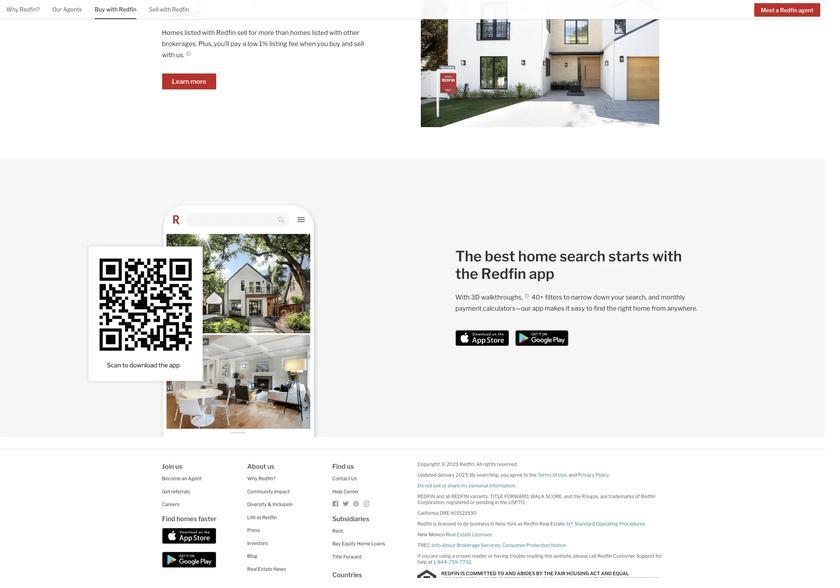 Task type: describe. For each thing, give the bounding box(es) containing it.
&
[[268, 502, 272, 508]]

1-844-759-7732 link
[[434, 560, 472, 566]]

equity
[[342, 541, 356, 547]]

redfin right as
[[524, 521, 539, 527]]

with right "buy"
[[106, 6, 118, 13]]

are inside 'if you are using a screen reader, or having trouble reading this website, please call redfin customer support for help at'
[[431, 554, 438, 560]]

redfin inside the sell with redfin 'link'
[[172, 6, 189, 13]]

2 vertical spatial .
[[472, 560, 473, 566]]

title forward
[[333, 554, 362, 560]]

app inside 'the best home search starts with the redfin app'
[[529, 265, 555, 283]]

with inside 'link'
[[160, 6, 171, 13]]

find for find homes faster
[[162, 516, 175, 523]]

a inside homes listed with redfin sell for more than homes listed with other brokerages. plus, you'll pay a low 1% listing fee when you buy and sell with us.
[[243, 40, 246, 48]]

personal
[[469, 483, 488, 489]]

redfin and all redfin variants, title forward, walk score, and the r logos, are trademarks of redfin corporation, registered or pending in the uspto.
[[418, 494, 656, 506]]

using
[[439, 554, 451, 560]]

the best home search starts with the redfin app
[[456, 248, 682, 283]]

and inside the 40+ filters to narrow down your search, and monthly payment calculators—our app makes it easy to find the right home from anywhere.
[[649, 294, 660, 301]]

0 horizontal spatial estate
[[258, 567, 273, 572]]

redfin down "&"
[[262, 515, 277, 521]]

a inside 'if you are using a screen reader, or having trouble reading this website, please call redfin customer support for help at'
[[452, 554, 455, 560]]

to up it
[[564, 294, 570, 301]]

redfin for and
[[418, 494, 435, 500]]

screen
[[456, 554, 471, 560]]

you inside 'if you are using a screen reader, or having trouble reading this website, please call redfin customer support for help at'
[[422, 554, 430, 560]]

estate.
[[551, 521, 566, 527]]

reserved.
[[497, 462, 518, 468]]

ny
[[567, 521, 574, 527]]

terms
[[538, 472, 552, 478]]

why for why redfin? button
[[247, 476, 258, 482]]

sell
[[149, 6, 159, 13]]

mexico
[[429, 532, 445, 538]]

act
[[590, 571, 600, 577]]

1-
[[434, 560, 438, 566]]

why redfin? link
[[6, 0, 40, 18]]

2023
[[447, 462, 459, 468]]

with
[[456, 294, 470, 301]]

your inside ready to sell your current home?
[[252, 0, 283, 4]]

search
[[560, 248, 606, 265]]

committed
[[466, 571, 497, 577]]

more inside homes listed with redfin sell for more than homes listed with other brokerages. plus, you'll pay a low 1% listing fee when you buy and sell with us.
[[259, 29, 274, 37]]

our agents link
[[52, 0, 82, 18]]

for inside 'if you are using a screen reader, or having trouble reading this website, please call redfin customer support for help at'
[[656, 554, 662, 560]]

2 and from the left
[[601, 571, 612, 577]]

calculators—our
[[483, 305, 531, 313]]

of inside redfin and all redfin variants, title forward, walk score, and the r logos, are trademarks of redfin corporation, registered or pending in the uspto.
[[636, 494, 640, 500]]

blog
[[247, 554, 258, 560]]

reader,
[[472, 554, 487, 560]]

agents
[[63, 6, 82, 13]]

why redfin? for why redfin? button
[[247, 476, 276, 482]]

monthly
[[661, 294, 686, 301]]

1 horizontal spatial estate
[[457, 532, 472, 538]]

equal housing opportunity image
[[418, 570, 437, 579]]

and right score,
[[564, 494, 573, 500]]

my
[[461, 483, 468, 489]]

call
[[589, 554, 597, 560]]

redfin inside homes listed with redfin sell for more than homes listed with other brokerages. plus, you'll pay a low 1% listing fee when you buy and sell with us.
[[216, 29, 236, 37]]

and left all
[[436, 494, 445, 500]]

you inside homes listed with redfin sell for more than homes listed with other brokerages. plus, you'll pay a low 1% listing fee when you buy and sell with us.
[[317, 40, 328, 48]]

the inside the 40+ filters to narrow down your search, and monthly payment calculators—our app makes it easy to find the right home from anywhere.
[[607, 305, 617, 313]]

consumer
[[503, 543, 526, 549]]

homes inside homes listed with redfin sell for more than homes listed with other brokerages. plus, you'll pay a low 1% listing fee when you buy and sell with us.
[[290, 29, 311, 37]]

find for find us
[[333, 463, 346, 471]]

disclaimer image
[[186, 51, 191, 56]]

learn more
[[172, 78, 206, 86]]

payment
[[456, 305, 482, 313]]

is
[[461, 571, 465, 577]]

redfin is committed to and abides by the fair housing act and equal opportunity act. read redfin's
[[442, 571, 629, 579]]

logos,
[[587, 494, 600, 500]]

business
[[470, 521, 490, 527]]

redfin twitter image
[[343, 501, 349, 507]]

for inside homes listed with redfin sell for more than homes listed with other brokerages. plus, you'll pay a low 1% listing fee when you buy and sell with us.
[[249, 29, 257, 37]]

download the redfin app on the apple app store image
[[162, 528, 216, 544]]

anywhere.
[[668, 305, 698, 313]]

share
[[448, 483, 460, 489]]

why redfin? button
[[247, 476, 276, 482]]

or inside redfin and all redfin variants, title forward, walk score, and the r logos, are trademarks of redfin corporation, registered or pending in the uspto.
[[471, 500, 475, 506]]

bay
[[333, 541, 341, 547]]

is
[[433, 521, 437, 527]]

variants,
[[470, 494, 489, 500]]

bay equity home loans
[[333, 541, 385, 547]]

ready to sell your current home?
[[162, 0, 336, 21]]

operating
[[596, 521, 619, 527]]

diversity & inclusion button
[[247, 502, 293, 508]]

a inside meet a redfin agent button
[[776, 7, 779, 13]]

2 listed from the left
[[312, 29, 328, 37]]

news
[[274, 567, 286, 572]]

1 horizontal spatial real
[[446, 532, 456, 538]]

more inside button
[[191, 78, 206, 86]]

real estate news
[[247, 567, 286, 572]]

find homes faster
[[162, 516, 217, 523]]

the
[[456, 248, 482, 265]]

us for about us
[[268, 463, 275, 471]]

right
[[618, 305, 632, 313]]

plus,
[[199, 40, 213, 48]]

find
[[594, 305, 606, 313]]

why redfin? for why redfin? link
[[6, 6, 40, 13]]

us for join us
[[175, 463, 182, 471]]

40+
[[532, 294, 544, 301]]

redfin is licensed to do business in new york as redfin real estate. ny standard operating procedures
[[418, 521, 646, 527]]

40+ filters to narrow down your search, and monthly payment calculators—our app makes it easy to find the right home from anywhere.
[[456, 294, 698, 313]]

consumer protection notice link
[[503, 543, 566, 549]]

starts
[[609, 248, 650, 265]]

forward
[[344, 554, 362, 560]]

redfin inside 'if you are using a screen reader, or having trouble reading this website, please call redfin customer support for help at'
[[598, 554, 613, 560]]

updated january 2023: by searching, you agree to the terms of use , and privacy policy .
[[418, 472, 610, 478]]

procedures
[[620, 521, 646, 527]]

the left r in the right of the page
[[574, 494, 581, 500]]

trademarks
[[609, 494, 635, 500]]

inclusion
[[273, 502, 293, 508]]

1 listed from the left
[[185, 29, 201, 37]]

york
[[507, 521, 517, 527]]

0 vertical spatial new
[[496, 521, 506, 527]]

do not sell or share my personal information link
[[418, 483, 515, 489]]

down
[[594, 294, 610, 301]]

help
[[418, 560, 427, 566]]

the left terms
[[530, 472, 537, 478]]

759-
[[449, 560, 460, 566]]

to
[[498, 571, 504, 577]]

learn
[[172, 78, 189, 86]]

listing
[[270, 40, 287, 48]]

google play store badge image
[[514, 330, 573, 346]]

our agents
[[52, 6, 82, 13]]

contact us
[[333, 476, 357, 482]]

©
[[442, 462, 446, 468]]

redfin's
[[504, 577, 527, 579]]

if you are using a screen reader, or having trouble reading this website, please call redfin customer support for help at
[[418, 554, 662, 566]]

sell with redfin link
[[149, 0, 189, 18]]

redfin inside meet a redfin agent button
[[781, 7, 798, 13]]

help center button
[[333, 489, 359, 495]]

1 vertical spatial new
[[418, 532, 428, 538]]

2023:
[[456, 472, 469, 478]]

your inside the 40+ filters to narrow down your search, and monthly payment calculators—our app makes it easy to find the right home from anywhere.
[[612, 294, 625, 301]]

0 horizontal spatial ,
[[501, 543, 502, 549]]

get referrals button
[[162, 489, 190, 495]]

homes
[[162, 29, 183, 37]]

info about brokerage services link
[[432, 543, 501, 549]]

low
[[248, 40, 258, 48]]

agent
[[188, 476, 202, 482]]

0 horizontal spatial of
[[553, 472, 558, 478]]



Task type: locate. For each thing, give the bounding box(es) containing it.
1 vertical spatial or
[[471, 500, 475, 506]]

notice
[[551, 543, 566, 549]]

us up us
[[347, 463, 354, 471]]

2 vertical spatial real
[[247, 567, 257, 572]]

1 vertical spatial in
[[491, 521, 495, 527]]

redfin left agent
[[781, 7, 798, 13]]

app inside the 40+ filters to narrow down your search, and monthly payment calculators—our app makes it easy to find the right home from anywhere.
[[533, 305, 544, 313]]

contact us button
[[333, 476, 357, 482]]

press button
[[247, 528, 260, 534]]

1 vertical spatial are
[[431, 554, 438, 560]]

. right privacy
[[609, 472, 610, 478]]

this
[[545, 554, 553, 560]]

redfin down not
[[418, 494, 435, 500]]

us up why redfin? button
[[268, 463, 275, 471]]

and right act
[[601, 571, 612, 577]]

3d
[[471, 294, 480, 301]]

rent.
[[333, 528, 344, 534]]

1 vertical spatial estate
[[258, 567, 273, 572]]

0 vertical spatial you
[[317, 40, 328, 48]]

0 horizontal spatial redfin?
[[20, 6, 40, 13]]

at right life
[[257, 515, 261, 521]]

0 vertical spatial redfin?
[[20, 6, 40, 13]]

meet
[[761, 7, 775, 13]]

homes up fee
[[290, 29, 311, 37]]

you up 'information'
[[501, 472, 509, 478]]

if
[[418, 554, 421, 560]]

investors
[[247, 541, 268, 547]]

to right ready
[[208, 0, 223, 4]]

why
[[6, 6, 18, 13], [247, 476, 258, 482]]

more right 'learn'
[[191, 78, 206, 86]]

0 horizontal spatial or
[[442, 483, 447, 489]]

become an agent
[[162, 476, 202, 482]]

all
[[446, 494, 451, 500]]

become
[[162, 476, 181, 482]]

new up trec:
[[418, 532, 428, 538]]

with up plus,
[[202, 29, 215, 37]]

your up right
[[612, 294, 625, 301]]

2 horizontal spatial .
[[609, 472, 610, 478]]

home?
[[162, 4, 208, 21]]

home inside the 40+ filters to narrow down your search, and monthly payment calculators—our app makes it easy to find the right home from anywhere.
[[634, 305, 651, 313]]

redfin? for why redfin? button
[[259, 476, 276, 482]]

all
[[477, 462, 482, 468]]

to right agree
[[524, 472, 529, 478]]

redfin? left our
[[20, 6, 40, 13]]

0 horizontal spatial at
[[257, 515, 261, 521]]

0 vertical spatial or
[[442, 483, 447, 489]]

0 vertical spatial find
[[333, 463, 346, 471]]

0 vertical spatial in
[[495, 500, 499, 506]]

your
[[252, 0, 283, 4], [612, 294, 625, 301]]

redfin up you'll
[[216, 29, 236, 37]]

in right business
[[491, 521, 495, 527]]

the
[[544, 571, 554, 577]]

0 horizontal spatial why
[[6, 6, 18, 13]]

and
[[342, 40, 353, 48], [649, 294, 660, 301], [569, 472, 577, 478], [436, 494, 445, 500], [564, 494, 573, 500]]

opportunity
[[442, 577, 477, 579]]

join us
[[162, 463, 182, 471]]

help center
[[333, 489, 359, 495]]

redfin home with yard sign image
[[421, 0, 660, 127]]

redfin down ready
[[172, 6, 189, 13]]

1 horizontal spatial new
[[496, 521, 506, 527]]

1 horizontal spatial listed
[[312, 29, 328, 37]]

find down careers
[[162, 516, 175, 523]]

copyright: © 2023 redfin. all rights reserved.
[[418, 462, 518, 468]]

0 vertical spatial why redfin?
[[6, 6, 40, 13]]

to left find
[[587, 305, 593, 313]]

844-
[[438, 560, 449, 566]]

us for find us
[[347, 463, 354, 471]]

community impact button
[[247, 489, 290, 495]]

meet a redfin agent
[[761, 7, 814, 13]]

with inside 'the best home search starts with the redfin app'
[[653, 248, 682, 265]]

you left buy at top left
[[317, 40, 328, 48]]

1 vertical spatial app
[[533, 305, 544, 313]]

center
[[344, 489, 359, 495]]

life at redfin button
[[247, 515, 277, 521]]

1 horizontal spatial in
[[495, 500, 499, 506]]

2 us from the left
[[268, 463, 275, 471]]

the inside 'the best home search starts with the redfin app'
[[456, 265, 478, 283]]

and right to
[[505, 571, 516, 577]]

app down 40+
[[533, 305, 544, 313]]

app up 40+
[[529, 265, 555, 283]]

0 horizontal spatial why redfin?
[[6, 6, 40, 13]]

careers
[[162, 502, 180, 508]]

at inside 'if you are using a screen reader, or having trouble reading this website, please call redfin customer support for help at'
[[428, 560, 433, 566]]

redfin instagram image
[[364, 501, 370, 507]]

0 vertical spatial real
[[540, 521, 550, 527]]

of right trademarks
[[636, 494, 640, 500]]

agree
[[510, 472, 523, 478]]

for up low
[[249, 29, 257, 37]]

app
[[529, 265, 555, 283], [533, 305, 544, 313]]

2 vertical spatial or
[[488, 554, 493, 560]]

0 vertical spatial for
[[249, 29, 257, 37]]

about up why redfin? button
[[247, 463, 266, 471]]

0 horizontal spatial more
[[191, 78, 206, 86]]

1 vertical spatial find
[[162, 516, 175, 523]]

more up 1%
[[259, 29, 274, 37]]

home
[[519, 248, 557, 265], [634, 305, 651, 313]]

with
[[106, 6, 118, 13], [160, 6, 171, 13], [202, 29, 215, 37], [329, 29, 342, 37], [162, 51, 175, 59], [653, 248, 682, 265]]

1 horizontal spatial redfin?
[[259, 476, 276, 482]]

1 horizontal spatial a
[[452, 554, 455, 560]]

2 horizontal spatial a
[[776, 7, 779, 13]]

2 horizontal spatial or
[[488, 554, 493, 560]]

1 horizontal spatial are
[[601, 494, 608, 500]]

home down search,
[[634, 305, 651, 313]]

are right logos,
[[601, 494, 608, 500]]

in inside redfin and all redfin variants, title forward, walk score, and the r logos, are trademarks of redfin corporation, registered or pending in the uspto.
[[495, 500, 499, 506]]

r
[[582, 494, 585, 500]]

0 vertical spatial why
[[6, 6, 18, 13]]

1 vertical spatial .
[[515, 483, 516, 489]]

to left 'do' at the right bottom
[[458, 521, 462, 527]]

1-844-759-7732 .
[[434, 560, 473, 566]]

new left york
[[496, 521, 506, 527]]

other
[[344, 29, 360, 37]]

0 vertical spatial are
[[601, 494, 608, 500]]

info
[[432, 543, 441, 549]]

0 horizontal spatial are
[[431, 554, 438, 560]]

0 horizontal spatial about
[[247, 463, 266, 471]]

redfin? up community impact in the bottom left of the page
[[259, 476, 276, 482]]

estate down 'do' at the right bottom
[[457, 532, 472, 538]]

you right if
[[422, 554, 430, 560]]

please
[[574, 554, 588, 560]]

0 horizontal spatial us
[[175, 463, 182, 471]]

1 vertical spatial more
[[191, 78, 206, 86]]

0 horizontal spatial new
[[418, 532, 428, 538]]

1 us from the left
[[175, 463, 182, 471]]

0 vertical spatial app
[[529, 265, 555, 283]]

0 vertical spatial home
[[519, 248, 557, 265]]

support
[[637, 554, 655, 560]]

1 horizontal spatial home
[[634, 305, 651, 313]]

more
[[259, 29, 274, 37], [191, 78, 206, 86]]

1 vertical spatial for
[[656, 554, 662, 560]]

redfin right the call
[[598, 554, 613, 560]]

why for why redfin? link
[[6, 6, 18, 13]]

homes up the download the redfin app on the apple app store image
[[177, 516, 197, 523]]

in right pending
[[495, 500, 499, 506]]

real down blog
[[247, 567, 257, 572]]

redfin left is
[[418, 521, 432, 527]]

. right screen
[[472, 560, 473, 566]]

1 horizontal spatial at
[[428, 560, 433, 566]]

title
[[333, 554, 343, 560]]

1%
[[259, 40, 268, 48]]

us.
[[176, 51, 185, 59]]

narrow
[[571, 294, 592, 301]]

careers button
[[162, 502, 180, 508]]

ios app store badge image
[[456, 330, 509, 346]]

licensed
[[438, 521, 457, 527]]

redfin pinterest image
[[353, 501, 360, 507]]

protection
[[527, 543, 550, 549]]

1 horizontal spatial .
[[515, 483, 516, 489]]

a right using
[[452, 554, 455, 560]]

1 horizontal spatial your
[[612, 294, 625, 301]]

redfin right trademarks
[[641, 494, 656, 500]]

or down "services"
[[488, 554, 493, 560]]

website,
[[554, 554, 573, 560]]

0 horizontal spatial real
[[247, 567, 257, 572]]

to inside ready to sell your current home?
[[208, 0, 223, 4]]

download the redfin app from the google play store image
[[162, 552, 216, 568]]

2 vertical spatial you
[[422, 554, 430, 560]]

0 horizontal spatial .
[[472, 560, 473, 566]]

0 vertical spatial a
[[776, 7, 779, 13]]

a
[[776, 7, 779, 13], [243, 40, 246, 48], [452, 554, 455, 560]]

1 horizontal spatial find
[[333, 463, 346, 471]]

real left estate.
[[540, 521, 550, 527]]

or left pending
[[471, 500, 475, 506]]

1 vertical spatial redfin?
[[259, 476, 276, 482]]

to
[[208, 0, 223, 4], [564, 294, 570, 301], [587, 305, 593, 313], [524, 472, 529, 478], [458, 521, 462, 527]]

0 horizontal spatial find
[[162, 516, 175, 523]]

brokerage
[[457, 543, 480, 549]]

redfin inside redfin and all redfin variants, title forward, walk score, and the r logos, are trademarks of redfin corporation, registered or pending in the uspto.
[[641, 494, 656, 500]]

0 vertical spatial homes
[[290, 29, 311, 37]]

1 vertical spatial of
[[636, 494, 640, 500]]

redfin up the walkthroughs,
[[481, 265, 526, 283]]

act.
[[478, 577, 489, 579]]

0 horizontal spatial a
[[243, 40, 246, 48]]

real estate news button
[[247, 567, 286, 572]]

learn more button
[[162, 74, 216, 89]]

1 vertical spatial ,
[[501, 543, 502, 549]]

and inside homes listed with redfin sell for more than homes listed with other brokerages. plus, you'll pay a low 1% listing fee when you buy and sell with us.
[[342, 40, 353, 48]]

find us
[[333, 463, 354, 471]]

and right use
[[569, 472, 577, 478]]

and up from
[[649, 294, 660, 301]]

the left uspto.
[[500, 500, 508, 506]]

buy
[[330, 40, 340, 48]]

listed up the when
[[312, 29, 328, 37]]

1 horizontal spatial why redfin?
[[247, 476, 276, 482]]

0 vertical spatial .
[[609, 472, 610, 478]]

redfin down 1-844-759-7732 link
[[442, 571, 460, 577]]

1 vertical spatial real
[[446, 532, 456, 538]]

and down 'other'
[[342, 40, 353, 48]]

the up with
[[456, 265, 478, 283]]

for right support
[[656, 554, 662, 560]]

home inside 'the best home search starts with the redfin app'
[[519, 248, 557, 265]]

or inside 'if you are using a screen reader, or having trouble reading this website, please call redfin customer support for help at'
[[488, 554, 493, 560]]

7732
[[460, 560, 472, 566]]

, up having
[[501, 543, 502, 549]]

about us
[[247, 463, 275, 471]]

0 vertical spatial estate
[[457, 532, 472, 538]]

with right starts
[[653, 248, 682, 265]]

a phone with the redfin app, showing times you can tour the home image
[[0, 159, 408, 437]]

use
[[559, 472, 567, 478]]

corporation,
[[418, 500, 446, 506]]

a left low
[[243, 40, 246, 48]]

0 horizontal spatial listed
[[185, 29, 201, 37]]

pending
[[476, 500, 494, 506]]

you
[[317, 40, 328, 48], [501, 472, 509, 478], [422, 554, 430, 560]]

redfin inside buy with redfin link
[[119, 6, 136, 13]]

at left 1-
[[428, 560, 433, 566]]

agent
[[799, 7, 814, 13]]

than
[[276, 29, 289, 37]]

do
[[418, 483, 424, 489]]

redfin?
[[20, 6, 40, 13], [259, 476, 276, 482]]

are inside redfin and all redfin variants, title forward, walk score, and the r logos, are trademarks of redfin corporation, registered or pending in the uspto.
[[601, 494, 608, 500]]

1 and from the left
[[505, 571, 516, 577]]

0 vertical spatial ,
[[567, 472, 568, 478]]

1 horizontal spatial us
[[268, 463, 275, 471]]

3 us from the left
[[347, 463, 354, 471]]

a right meet
[[776, 7, 779, 13]]

or left share at right bottom
[[442, 483, 447, 489]]

life
[[247, 515, 256, 521]]

redfin facebook image
[[333, 501, 339, 507]]

1 vertical spatial homes
[[177, 516, 197, 523]]

redfin inside 'the best home search starts with the redfin app'
[[481, 265, 526, 283]]

equal
[[613, 571, 629, 577]]

with up buy at top left
[[329, 29, 342, 37]]

1 horizontal spatial or
[[471, 500, 475, 506]]

the right find
[[607, 305, 617, 313]]

1 vertical spatial why
[[247, 476, 258, 482]]

redfin? for why redfin? link
[[20, 6, 40, 13]]

0 horizontal spatial in
[[491, 521, 495, 527]]

0 vertical spatial about
[[247, 463, 266, 471]]

disclaimer image
[[525, 294, 530, 299]]

listed up plus,
[[185, 29, 201, 37]]

1 vertical spatial about
[[442, 543, 456, 549]]

why redfin? down about us
[[247, 476, 276, 482]]

pay
[[231, 40, 241, 48]]

2 horizontal spatial you
[[501, 472, 509, 478]]

redfin inside redfin is committed to and abides by the fair housing act and equal opportunity act. read redfin's
[[442, 571, 460, 577]]

1 horizontal spatial of
[[636, 494, 640, 500]]

redfin for is
[[442, 571, 460, 577]]

0 horizontal spatial your
[[252, 0, 283, 4]]

1 vertical spatial a
[[243, 40, 246, 48]]

0 vertical spatial more
[[259, 29, 274, 37]]

sell with redfin
[[149, 6, 189, 13]]

are left using
[[431, 554, 438, 560]]

1 vertical spatial you
[[501, 472, 509, 478]]

with left us.
[[162, 51, 175, 59]]

0 vertical spatial your
[[252, 0, 283, 4]]

, left privacy
[[567, 472, 568, 478]]

meet a redfin agent button
[[755, 3, 821, 17]]

with right sell
[[160, 6, 171, 13]]

sell
[[226, 0, 249, 4], [237, 29, 247, 37], [354, 40, 364, 48], [434, 483, 441, 489]]

1 horizontal spatial about
[[442, 543, 456, 549]]

redfin left sell
[[119, 6, 136, 13]]

help
[[333, 489, 343, 495]]

1 horizontal spatial why
[[247, 476, 258, 482]]

trouble
[[510, 554, 526, 560]]

about up using
[[442, 543, 456, 549]]

1 horizontal spatial homes
[[290, 29, 311, 37]]

privacy
[[579, 472, 595, 478]]

1 horizontal spatial you
[[422, 554, 430, 560]]

1 vertical spatial home
[[634, 305, 651, 313]]

0 vertical spatial of
[[553, 472, 558, 478]]

of left use
[[553, 472, 558, 478]]

sell inside ready to sell your current home?
[[226, 0, 249, 4]]

licenses
[[473, 532, 492, 538]]

2 horizontal spatial us
[[347, 463, 354, 471]]

2 vertical spatial a
[[452, 554, 455, 560]]

find up contact
[[333, 463, 346, 471]]

1 vertical spatial why redfin?
[[247, 476, 276, 482]]

0 horizontal spatial for
[[249, 29, 257, 37]]

home right "best"
[[519, 248, 557, 265]]

1 horizontal spatial and
[[601, 571, 612, 577]]

impact
[[274, 489, 290, 495]]

your up than
[[252, 0, 283, 4]]

real down 'licensed'
[[446, 532, 456, 538]]

1 horizontal spatial ,
[[567, 472, 568, 478]]

1 vertical spatial your
[[612, 294, 625, 301]]

1 vertical spatial at
[[428, 560, 433, 566]]

us right the join
[[175, 463, 182, 471]]

redfin down my
[[452, 494, 469, 500]]

0 horizontal spatial home
[[519, 248, 557, 265]]

customer
[[614, 554, 636, 560]]

why redfin? left our
[[6, 6, 40, 13]]

#01521930
[[451, 511, 477, 517]]

estate left news
[[258, 567, 273, 572]]

. down agree
[[515, 483, 516, 489]]

buy
[[95, 6, 105, 13]]



Task type: vqa. For each thing, say whether or not it's contained in the screenshot.
the right The '®'
no



